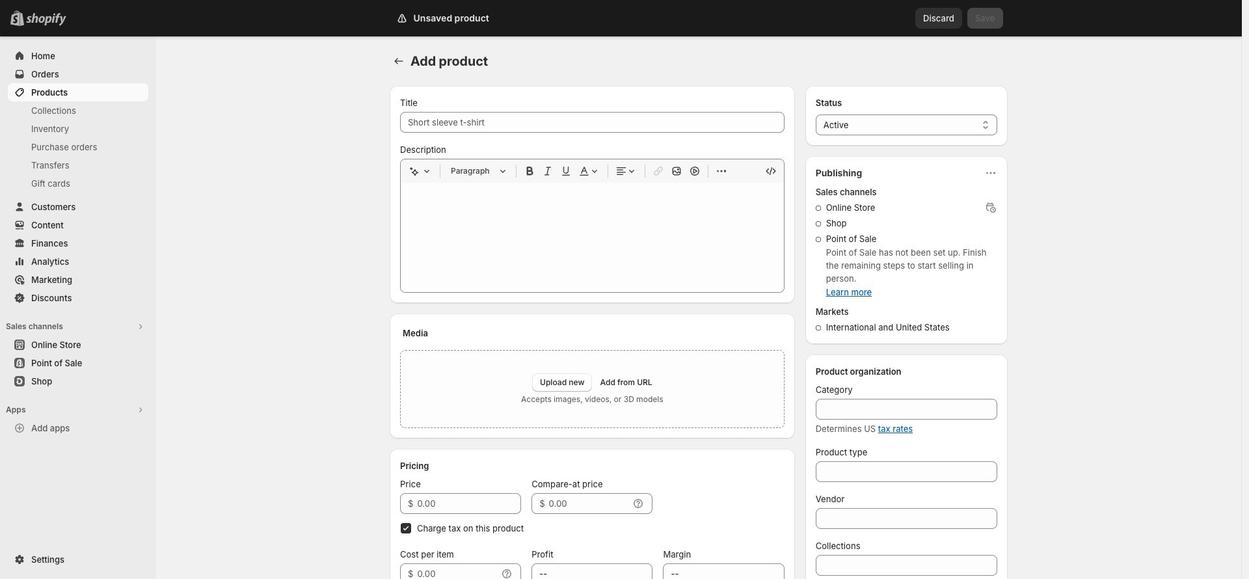 Task type: vqa. For each thing, say whether or not it's contained in the screenshot.
Online Store image
no



Task type: describe. For each thing, give the bounding box(es) containing it.
2   text field from the left
[[549, 493, 630, 514]]

shopify image
[[29, 13, 69, 26]]



Task type: locate. For each thing, give the bounding box(es) containing it.
1 horizontal spatial   text field
[[549, 493, 630, 514]]

None text field
[[816, 555, 998, 576], [664, 564, 785, 579], [816, 555, 998, 576], [664, 564, 785, 579]]

  text field
[[418, 493, 522, 514], [549, 493, 630, 514]]

Short sleeve t-shirt text field
[[400, 112, 785, 133]]

  text field
[[418, 564, 498, 579]]

1   text field from the left
[[418, 493, 522, 514]]

0 horizontal spatial   text field
[[418, 493, 522, 514]]

None text field
[[532, 564, 653, 579]]



